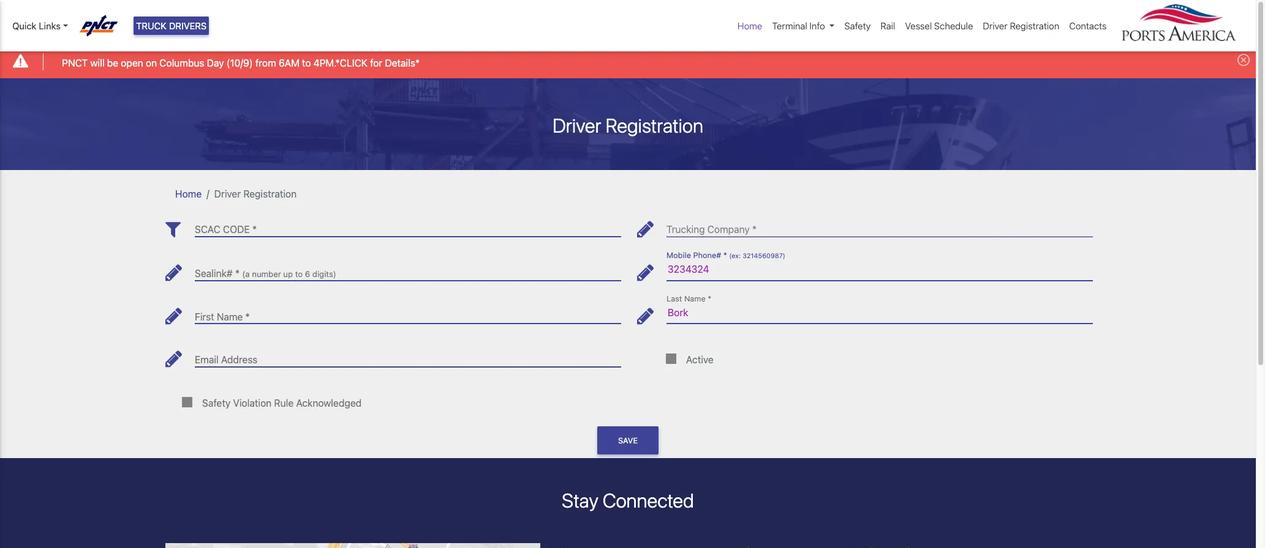 Task type: describe. For each thing, give the bounding box(es) containing it.
to inside alert
[[302, 57, 311, 68]]

Last Name * text field
[[667, 302, 1093, 324]]

violation
[[233, 398, 272, 409]]

email
[[195, 355, 219, 366]]

2 horizontal spatial registration
[[1010, 20, 1059, 31]]

pnct will be open on columbus day (10/9) from 6am to 4pm.*click for details* alert
[[0, 45, 1256, 78]]

trucking
[[667, 224, 705, 235]]

links
[[39, 20, 61, 31]]

1 horizontal spatial registration
[[606, 114, 703, 137]]

terminal info
[[772, 20, 825, 31]]

6am
[[279, 57, 299, 68]]

open
[[121, 57, 143, 68]]

1 horizontal spatial driver registration
[[553, 114, 703, 137]]

* for scac code *
[[252, 224, 257, 235]]

1 horizontal spatial home link
[[733, 14, 767, 38]]

info
[[810, 20, 825, 31]]

vessel
[[905, 20, 932, 31]]

Email Address text field
[[195, 345, 621, 368]]

truck drivers
[[136, 20, 207, 31]]

rail link
[[876, 14, 900, 38]]

terminal
[[772, 20, 807, 31]]

6
[[305, 270, 310, 279]]

details*
[[385, 57, 420, 68]]

2 horizontal spatial driver
[[983, 20, 1008, 31]]

truck drivers link
[[134, 17, 209, 35]]

4pm.*click
[[313, 57, 368, 68]]

will
[[90, 57, 104, 68]]

trucking company *
[[667, 224, 757, 235]]

1 horizontal spatial driver
[[553, 114, 601, 137]]

contacts
[[1069, 20, 1107, 31]]

safety for safety
[[844, 20, 871, 31]]

pnct will be open on columbus day (10/9) from 6am to 4pm.*click for details*
[[62, 57, 420, 68]]

quick links
[[12, 20, 61, 31]]

(10/9)
[[227, 57, 253, 68]]

first name *
[[195, 312, 250, 323]]

* for last name *
[[708, 294, 711, 304]]

stay connected
[[562, 490, 694, 513]]

last
[[667, 294, 682, 304]]

on
[[146, 57, 157, 68]]

digits)
[[312, 270, 336, 279]]

mobile phone# * (ex: 3214560987)
[[667, 251, 785, 260]]

scac
[[195, 224, 220, 235]]



Task type: locate. For each thing, give the bounding box(es) containing it.
columbus
[[159, 57, 204, 68]]

home up scac
[[175, 188, 202, 199]]

number
[[252, 270, 281, 279]]

registration
[[1010, 20, 1059, 31], [606, 114, 703, 137], [243, 188, 297, 199]]

address
[[221, 355, 257, 366]]

0 vertical spatial driver
[[983, 20, 1008, 31]]

to left 6
[[295, 270, 303, 279]]

quick links link
[[12, 19, 68, 33]]

1 vertical spatial home link
[[175, 188, 202, 199]]

0 horizontal spatial home link
[[175, 188, 202, 199]]

home left terminal
[[738, 20, 762, 31]]

to right the 6am
[[302, 57, 311, 68]]

rule
[[274, 398, 294, 409]]

rail
[[880, 20, 895, 31]]

name for last
[[684, 294, 706, 304]]

company
[[707, 224, 750, 235]]

quick
[[12, 20, 36, 31]]

day
[[207, 57, 224, 68]]

schedule
[[934, 20, 973, 31]]

acknowledged
[[296, 398, 362, 409]]

first
[[195, 312, 214, 323]]

for
[[370, 57, 382, 68]]

code
[[223, 224, 250, 235]]

0 vertical spatial safety
[[844, 20, 871, 31]]

Trucking Company * text field
[[667, 215, 1093, 237]]

driver registration
[[983, 20, 1059, 31], [553, 114, 703, 137], [214, 188, 297, 199]]

phone#
[[693, 251, 721, 260]]

1 vertical spatial to
[[295, 270, 303, 279]]

* down (a
[[245, 312, 250, 323]]

1 vertical spatial registration
[[606, 114, 703, 137]]

home link
[[733, 14, 767, 38], [175, 188, 202, 199]]

0 vertical spatial driver registration
[[983, 20, 1059, 31]]

1 vertical spatial name
[[217, 312, 243, 323]]

terminal info link
[[767, 14, 839, 38]]

1 vertical spatial driver registration
[[553, 114, 703, 137]]

0 horizontal spatial home
[[175, 188, 202, 199]]

1 vertical spatial safety
[[202, 398, 230, 409]]

mobile
[[667, 251, 691, 260]]

drivers
[[169, 20, 207, 31]]

safety
[[844, 20, 871, 31], [202, 398, 230, 409]]

sealink#
[[195, 268, 233, 279]]

to inside sealink# * (a number up to 6 digits)
[[295, 270, 303, 279]]

*
[[252, 224, 257, 235], [752, 224, 757, 235], [723, 251, 727, 260], [235, 268, 240, 279], [708, 294, 711, 304], [245, 312, 250, 323]]

pnct
[[62, 57, 88, 68]]

2 vertical spatial driver registration
[[214, 188, 297, 199]]

0 vertical spatial name
[[684, 294, 706, 304]]

1 vertical spatial driver
[[553, 114, 601, 137]]

home link up scac
[[175, 188, 202, 199]]

be
[[107, 57, 118, 68]]

SCAC CODE * search field
[[195, 215, 621, 237]]

sealink# * (a number up to 6 digits)
[[195, 268, 336, 279]]

First Name * text field
[[195, 302, 621, 324]]

close image
[[1237, 54, 1250, 66]]

* for first name *
[[245, 312, 250, 323]]

to
[[302, 57, 311, 68], [295, 270, 303, 279]]

name right first
[[217, 312, 243, 323]]

None text field
[[667, 259, 1093, 281]]

0 vertical spatial to
[[302, 57, 311, 68]]

last name *
[[667, 294, 711, 304]]

0 horizontal spatial driver registration
[[214, 188, 297, 199]]

truck
[[136, 20, 167, 31]]

* for mobile phone# * (ex: 3214560987)
[[723, 251, 727, 260]]

name
[[684, 294, 706, 304], [217, 312, 243, 323]]

0 horizontal spatial registration
[[243, 188, 297, 199]]

2 vertical spatial driver
[[214, 188, 241, 199]]

active
[[686, 355, 714, 366]]

driver registration link
[[978, 14, 1064, 38]]

1 horizontal spatial safety
[[844, 20, 871, 31]]

None text field
[[195, 259, 621, 281]]

home
[[738, 20, 762, 31], [175, 188, 202, 199]]

0 horizontal spatial name
[[217, 312, 243, 323]]

1 horizontal spatial home
[[738, 20, 762, 31]]

* left (ex: at top
[[723, 251, 727, 260]]

name for first
[[217, 312, 243, 323]]

0 vertical spatial home link
[[733, 14, 767, 38]]

home link left terminal
[[733, 14, 767, 38]]

safety violation rule acknowledged
[[202, 398, 362, 409]]

pnct will be open on columbus day (10/9) from 6am to 4pm.*click for details* link
[[62, 55, 420, 70]]

0 vertical spatial home
[[738, 20, 762, 31]]

driver
[[983, 20, 1008, 31], [553, 114, 601, 137], [214, 188, 241, 199]]

* left (a
[[235, 268, 240, 279]]

safety left the violation
[[202, 398, 230, 409]]

(a
[[242, 270, 250, 279]]

* right last
[[708, 294, 711, 304]]

contacts link
[[1064, 14, 1112, 38]]

safety left rail
[[844, 20, 871, 31]]

email address
[[195, 355, 257, 366]]

0 vertical spatial registration
[[1010, 20, 1059, 31]]

from
[[255, 57, 276, 68]]

* for trucking company *
[[752, 224, 757, 235]]

2 vertical spatial registration
[[243, 188, 297, 199]]

3214560987)
[[743, 252, 785, 260]]

0 horizontal spatial driver
[[214, 188, 241, 199]]

stay
[[562, 490, 598, 513]]

safety link
[[839, 14, 876, 38]]

(ex:
[[729, 252, 741, 260]]

name right last
[[684, 294, 706, 304]]

vessel schedule
[[905, 20, 973, 31]]

1 vertical spatial home
[[175, 188, 202, 199]]

2 horizontal spatial driver registration
[[983, 20, 1059, 31]]

safety for safety violation rule acknowledged
[[202, 398, 230, 409]]

* right company
[[752, 224, 757, 235]]

connected
[[603, 490, 694, 513]]

1 horizontal spatial name
[[684, 294, 706, 304]]

0 horizontal spatial safety
[[202, 398, 230, 409]]

scac code *
[[195, 224, 257, 235]]

up
[[283, 270, 293, 279]]

* right code
[[252, 224, 257, 235]]

vessel schedule link
[[900, 14, 978, 38]]



Task type: vqa. For each thing, say whether or not it's contained in the screenshot.
6AM
yes



